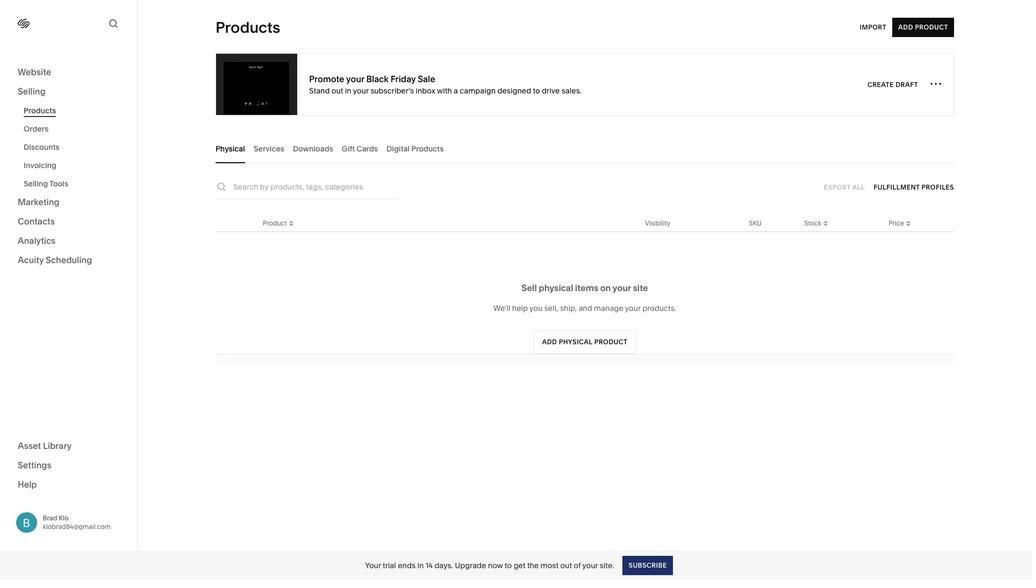 Task type: locate. For each thing, give the bounding box(es) containing it.
0 horizontal spatial add
[[542, 338, 557, 346]]

your right the on
[[613, 283, 631, 294]]

0 horizontal spatial in
[[345, 86, 351, 95]]

add inside button
[[899, 23, 914, 31]]

1 horizontal spatial to
[[533, 86, 540, 95]]

0 horizontal spatial to
[[505, 561, 512, 571]]

your
[[346, 73, 364, 84], [353, 86, 369, 95], [613, 283, 631, 294], [625, 304, 641, 313], [583, 561, 598, 571]]

2 vertical spatial products
[[411, 144, 444, 154]]

selling down website
[[18, 86, 46, 97]]

1 vertical spatial selling
[[24, 179, 48, 189]]

asset library link
[[18, 440, 119, 453]]

ship,
[[560, 304, 577, 313]]

0 vertical spatial add
[[899, 23, 914, 31]]

sku
[[749, 219, 762, 227]]

to left 'get'
[[505, 561, 512, 571]]

0 vertical spatial out
[[332, 86, 343, 95]]

scheduling
[[46, 255, 92, 266]]

in right stand
[[345, 86, 351, 95]]

gift
[[342, 144, 355, 154]]

add right import
[[899, 23, 914, 31]]

digital
[[387, 144, 410, 154]]

0 vertical spatial to
[[533, 86, 540, 95]]

sale
[[418, 73, 435, 84]]

selling tools link
[[24, 175, 125, 193]]

product
[[595, 338, 628, 346]]

add product
[[899, 23, 949, 31]]

help
[[512, 304, 528, 313]]

0 vertical spatial in
[[345, 86, 351, 95]]

days.
[[435, 561, 453, 571]]

sell,
[[545, 304, 558, 313]]

subscribe
[[629, 562, 667, 570]]

1 vertical spatial physical
[[559, 338, 593, 346]]

0 vertical spatial products
[[216, 18, 280, 37]]

physical
[[539, 283, 573, 294], [559, 338, 593, 346]]

all
[[852, 183, 865, 191]]

out down promote
[[332, 86, 343, 95]]

1 horizontal spatial product
[[915, 23, 949, 31]]

fulfillment profiles button
[[874, 178, 954, 197]]

marketing link
[[18, 196, 119, 209]]

klobrad84@gmail.com
[[43, 523, 111, 531]]

to inside promote your black friday sale stand out in your subscriber's inbox with a campaign designed to drive sales.
[[533, 86, 540, 95]]

friday
[[391, 73, 416, 84]]

your down the black
[[353, 86, 369, 95]]

1 horizontal spatial products
[[216, 18, 280, 37]]

selling up marketing
[[24, 179, 48, 189]]

export all
[[824, 183, 865, 191]]

export all button
[[824, 178, 865, 197]]

1 vertical spatial add
[[542, 338, 557, 346]]

promote
[[309, 73, 344, 84]]

now
[[488, 561, 503, 571]]

add inside 'button'
[[542, 338, 557, 346]]

1 horizontal spatial out
[[561, 561, 572, 571]]

most
[[541, 561, 559, 571]]

physical inside 'button'
[[559, 338, 593, 346]]

sales.
[[562, 86, 582, 95]]

in
[[345, 86, 351, 95], [417, 561, 424, 571]]

klo
[[59, 514, 69, 523]]

help link
[[18, 479, 37, 491]]

2 horizontal spatial products
[[411, 144, 444, 154]]

services button
[[254, 134, 284, 163]]

add down the sell,
[[542, 338, 557, 346]]

and
[[579, 304, 592, 313]]

your trial ends in 14 days. upgrade now to get the most out of your site.
[[365, 561, 614, 571]]

physical button
[[216, 134, 245, 163]]

marketing
[[18, 197, 59, 208]]

acuity scheduling
[[18, 255, 92, 266]]

products
[[216, 18, 280, 37], [24, 106, 56, 116], [411, 144, 444, 154]]

0 vertical spatial product
[[915, 23, 949, 31]]

in left 14
[[417, 561, 424, 571]]

physical for add
[[559, 338, 593, 346]]

1 vertical spatial in
[[417, 561, 424, 571]]

physical
[[216, 144, 245, 154]]

out
[[332, 86, 343, 95], [561, 561, 572, 571]]

downloads button
[[293, 134, 333, 163]]

to left drive
[[533, 86, 540, 95]]

add product button
[[893, 18, 954, 37]]

physical down ship,
[[559, 338, 593, 346]]

0 vertical spatial selling
[[18, 86, 46, 97]]

0 vertical spatial physical
[[539, 283, 573, 294]]

your left the black
[[346, 73, 364, 84]]

1 vertical spatial product
[[263, 219, 287, 227]]

help
[[18, 479, 37, 490]]

your down site
[[625, 304, 641, 313]]

acuity scheduling link
[[18, 254, 119, 267]]

in inside promote your black friday sale stand out in your subscriber's inbox with a campaign designed to drive sales.
[[345, 86, 351, 95]]

ends
[[398, 561, 416, 571]]

acuity
[[18, 255, 44, 266]]

0 horizontal spatial out
[[332, 86, 343, 95]]

with
[[437, 86, 452, 95]]

to
[[533, 86, 540, 95], [505, 561, 512, 571]]

1 vertical spatial to
[[505, 561, 512, 571]]

physical up the sell,
[[539, 283, 573, 294]]

website
[[18, 67, 51, 77]]

tab list
[[216, 134, 954, 163]]

selling
[[18, 86, 46, 97], [24, 179, 48, 189]]

upgrade
[[455, 561, 486, 571]]

0 horizontal spatial products
[[24, 106, 56, 116]]

out left of
[[561, 561, 572, 571]]

1 horizontal spatial add
[[899, 23, 914, 31]]

dropdown icon image
[[287, 218, 296, 226], [822, 218, 830, 226], [904, 218, 913, 226], [287, 221, 296, 229], [822, 221, 830, 229], [904, 221, 913, 229]]

a
[[454, 86, 458, 95]]



Task type: vqa. For each thing, say whether or not it's contained in the screenshot.
Items
yes



Task type: describe. For each thing, give the bounding box(es) containing it.
designed
[[498, 86, 531, 95]]

add physical product button
[[533, 331, 637, 354]]

add physical product
[[542, 338, 628, 346]]

services
[[254, 144, 284, 154]]

cards
[[357, 144, 378, 154]]

we'll help you sell, ship, and manage your products.
[[494, 304, 676, 313]]

website link
[[18, 66, 119, 79]]

export
[[824, 183, 851, 191]]

contacts
[[18, 216, 55, 227]]

campaign
[[460, 86, 496, 95]]

add for add physical product
[[542, 338, 557, 346]]

digital products button
[[387, 134, 444, 163]]

selling tools
[[24, 179, 68, 189]]

sell physical items on your site
[[522, 283, 648, 294]]

product inside button
[[915, 23, 949, 31]]

on
[[600, 283, 611, 294]]

of
[[574, 561, 581, 571]]

import button
[[860, 18, 887, 37]]

fulfillment profiles
[[874, 183, 954, 191]]

14
[[426, 561, 433, 571]]

discounts
[[24, 142, 59, 152]]

orders link
[[24, 120, 125, 138]]

price
[[889, 219, 904, 227]]

draft
[[896, 80, 918, 88]]

selling for selling
[[18, 86, 46, 97]]

1 vertical spatial out
[[561, 561, 572, 571]]

stock
[[805, 219, 822, 227]]

1 vertical spatial products
[[24, 106, 56, 116]]

invoicing link
[[24, 156, 125, 175]]

site.
[[600, 561, 614, 571]]

create draft
[[868, 80, 918, 88]]

discounts link
[[24, 138, 125, 156]]

asset library
[[18, 441, 72, 451]]

fulfillment
[[874, 183, 920, 191]]

selling for selling tools
[[24, 179, 48, 189]]

visibility
[[645, 219, 671, 227]]

gift cards
[[342, 144, 378, 154]]

subscribe button
[[623, 556, 673, 576]]

stand
[[309, 86, 330, 95]]

0 horizontal spatial product
[[263, 219, 287, 227]]

the
[[527, 561, 539, 571]]

products.
[[643, 304, 676, 313]]

site
[[633, 283, 648, 294]]

subscriber's
[[371, 86, 414, 95]]

gift cards button
[[342, 134, 378, 163]]

tab list containing physical
[[216, 134, 954, 163]]

invoicing
[[24, 161, 56, 170]]

trial
[[383, 561, 396, 571]]

manage
[[594, 304, 624, 313]]

analytics link
[[18, 235, 119, 248]]

orders
[[24, 124, 49, 134]]

inbox
[[416, 86, 436, 95]]

tools
[[50, 179, 68, 189]]

asset
[[18, 441, 41, 451]]

physical for sell
[[539, 283, 573, 294]]

selling link
[[18, 85, 119, 98]]

drive
[[542, 86, 560, 95]]

settings
[[18, 460, 52, 471]]

brad
[[43, 514, 57, 523]]

out inside promote your black friday sale stand out in your subscriber's inbox with a campaign designed to drive sales.
[[332, 86, 343, 95]]

create draft button
[[868, 75, 918, 94]]

get
[[514, 561, 526, 571]]

create
[[868, 80, 894, 88]]

analytics
[[18, 236, 56, 246]]

profiles
[[922, 183, 954, 191]]

promote your black friday sale stand out in your subscriber's inbox with a campaign designed to drive sales.
[[309, 73, 582, 95]]

downloads
[[293, 144, 333, 154]]

we'll
[[494, 304, 511, 313]]

your
[[365, 561, 381, 571]]

items
[[575, 283, 599, 294]]

settings link
[[18, 459, 119, 472]]

Search by products, tags, categories field
[[233, 181, 399, 193]]

your right of
[[583, 561, 598, 571]]

1 horizontal spatial in
[[417, 561, 424, 571]]

import
[[860, 23, 887, 31]]

products link
[[24, 102, 125, 120]]

products inside "button"
[[411, 144, 444, 154]]

library
[[43, 441, 72, 451]]

add for add product
[[899, 23, 914, 31]]

black
[[366, 73, 389, 84]]

digital products
[[387, 144, 444, 154]]

you
[[530, 304, 543, 313]]

contacts link
[[18, 216, 119, 229]]



